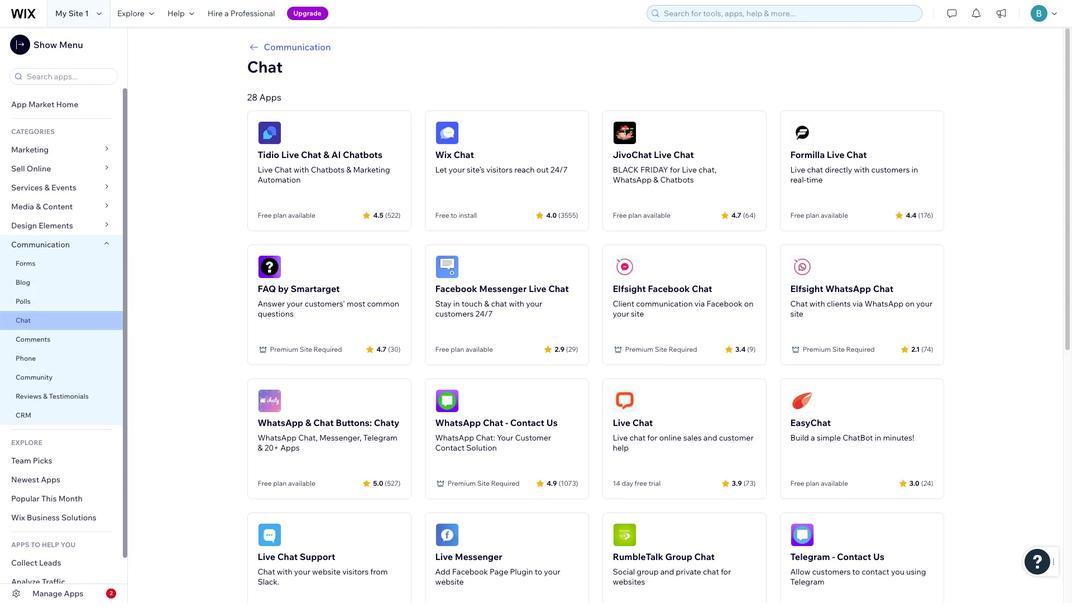 Task type: vqa. For each thing, say whether or not it's contained in the screenshot.
site to the right
yes



Task type: describe. For each thing, give the bounding box(es) containing it.
directly
[[825, 165, 853, 175]]

premium for chat
[[803, 345, 831, 354]]

chatbots inside jivochat live chat black friday for live chat, whatsapp & chatbots
[[661, 175, 694, 185]]

analyze traffic
[[11, 577, 65, 587]]

premium for answer
[[270, 345, 298, 354]]

plan for whatsapp
[[273, 479, 287, 488]]

4.9
[[547, 479, 557, 487]]

customer
[[719, 433, 754, 443]]

plan for facebook
[[451, 345, 464, 354]]

4.7 (64)
[[732, 211, 756, 219]]

and inside live chat live chat for online sales and customer help
[[704, 433, 718, 443]]

wix for chat
[[436, 149, 452, 160]]

4.7 (30)
[[377, 345, 401, 353]]

to for live
[[535, 567, 543, 577]]

design
[[11, 221, 37, 231]]

facebook up '3.4'
[[707, 299, 743, 309]]

day
[[622, 479, 634, 488]]

with inside elfsight whatsapp chat chat with clients via whatsapp on your site
[[810, 299, 826, 309]]

website inside live chat support chat with your website visitors from slack.
[[312, 567, 341, 577]]

polls link
[[0, 292, 123, 311]]

apps inside whatsapp & chat buttons: chaty whatsapp chat, messenger, telegram & 20+ apps
[[281, 443, 300, 453]]

0 vertical spatial contact
[[510, 417, 545, 429]]

free for formilla live chat
[[791, 211, 805, 220]]

live inside live messenger add facebook page plugin to your website
[[436, 551, 453, 563]]

visitors inside wix chat let your site's visitors reach out 24/7
[[487, 165, 513, 175]]

facebook inside live messenger add facebook page plugin to your website
[[452, 567, 488, 577]]

site for faq by smartarget
[[300, 345, 312, 354]]

live chat support logo image
[[258, 523, 281, 547]]

home
[[56, 99, 78, 110]]

for inside live chat live chat for online sales and customer help
[[648, 433, 658, 443]]

trial
[[649, 479, 661, 488]]

chat inside the facebook messenger live chat stay in touch & chat with your customers 24/7
[[549, 283, 569, 294]]

free for easychat
[[791, 479, 805, 488]]

via inside elfsight facebook chat client communication via facebook on your site
[[695, 299, 705, 309]]

chat inside jivochat live chat black friday for live chat, whatsapp & chatbots
[[674, 149, 694, 160]]

1 horizontal spatial communication link
[[247, 40, 944, 54]]

month
[[58, 494, 83, 504]]

free for facebook messenger live chat
[[436, 345, 449, 354]]

app market home link
[[0, 95, 123, 114]]

group
[[666, 551, 693, 563]]

whatsapp up the clients
[[826, 283, 872, 294]]

apps for manage apps
[[64, 589, 83, 599]]

whatsapp right the clients
[[865, 299, 904, 309]]

chat inside live chat live chat for online sales and customer help
[[630, 433, 646, 443]]

chat,
[[298, 433, 318, 443]]

24/7 inside wix chat let your site's visitors reach out 24/7
[[551, 165, 568, 175]]

wix business solutions link
[[0, 508, 123, 527]]

chat inside the facebook messenger live chat stay in touch & chat with your customers 24/7
[[491, 299, 507, 309]]

whatsapp inside jivochat live chat black friday for live chat, whatsapp & chatbots
[[613, 175, 652, 185]]

on inside elfsight facebook chat client communication via facebook on your site
[[745, 299, 754, 309]]

plugin
[[510, 567, 533, 577]]

newest
[[11, 475, 39, 485]]

phone
[[16, 354, 36, 363]]

elfsight whatsapp chat chat with clients via whatsapp on your site
[[791, 283, 933, 319]]

formilla
[[791, 149, 825, 160]]

help
[[168, 8, 185, 18]]

with inside the facebook messenger live chat stay in touch & chat with your customers 24/7
[[509, 299, 525, 309]]

apps
[[11, 541, 29, 549]]

plan for easychat
[[806, 479, 820, 488]]

a inside easychat build a simple chatbot in minutes!
[[811, 433, 816, 443]]

your inside live chat support chat with your website visitors from slack.
[[294, 567, 311, 577]]

design elements
[[11, 221, 73, 231]]

apps for newest apps
[[41, 475, 60, 485]]

elfsight for elfsight whatsapp chat
[[791, 283, 824, 294]]

slack.
[[258, 577, 279, 587]]

chatbots right "ai"
[[343, 149, 383, 160]]

minutes!
[[884, 433, 915, 443]]

explore
[[11, 439, 42, 447]]

live chat live chat for online sales and customer help
[[613, 417, 754, 453]]

online
[[27, 164, 51, 174]]

site left the 1 on the top left of page
[[69, 8, 83, 18]]

content
[[43, 202, 73, 212]]

elfsight facebook chat logo image
[[613, 255, 637, 279]]

premium for contact
[[448, 479, 476, 488]]

apps for 28 apps
[[260, 92, 281, 103]]

customers inside formilla live chat live chat directly with customers in real-time
[[872, 165, 910, 175]]

(176)
[[919, 211, 934, 219]]

site inside elfsight facebook chat client communication via facebook on your site
[[631, 309, 644, 319]]

communication
[[636, 299, 693, 309]]

jivochat live chat logo image
[[613, 121, 637, 145]]

elfsight facebook chat client communication via facebook on your site
[[613, 283, 754, 319]]

formilla live chat logo image
[[791, 121, 814, 145]]

available for tidio
[[288, 211, 316, 220]]

chat inside wix chat let your site's visitors reach out 24/7
[[454, 149, 474, 160]]

live messenger logo image
[[436, 523, 459, 547]]

(522)
[[385, 211, 401, 219]]

out
[[537, 165, 549, 175]]

4.4 (176)
[[906, 211, 934, 219]]

- inside "telegram - contact us allow customers to contact you using telegram"
[[833, 551, 835, 563]]

Search apps... field
[[23, 69, 114, 84]]

friday
[[641, 165, 669, 175]]

messenger for facebook
[[480, 283, 527, 294]]

24/7 inside the facebook messenger live chat stay in touch & chat with your customers 24/7
[[476, 309, 493, 319]]

0 horizontal spatial contact
[[436, 443, 465, 453]]

facebook messenger live chat stay in touch & chat with your customers 24/7
[[436, 283, 569, 319]]

from
[[371, 567, 388, 577]]

formilla live chat live chat directly with customers in real-time
[[791, 149, 919, 185]]

chat,
[[699, 165, 717, 175]]

app
[[11, 99, 27, 110]]

whatsapp chat - contact us whatsapp chat: your customer contact solution
[[436, 417, 558, 453]]

messenger,
[[320, 433, 362, 443]]

client
[[613, 299, 635, 309]]

free for jivochat live chat
[[613, 211, 627, 220]]

telegram inside whatsapp & chat buttons: chaty whatsapp chat, messenger, telegram & 20+ apps
[[363, 433, 398, 443]]

traffic
[[42, 577, 65, 587]]

chat inside elfsight facebook chat client communication via facebook on your site
[[692, 283, 713, 294]]

help button
[[161, 0, 201, 27]]

(3555)
[[559, 211, 579, 219]]

chat inside formilla live chat live chat directly with customers in real-time
[[847, 149, 867, 160]]

to
[[31, 541, 40, 549]]

via inside elfsight whatsapp chat chat with clients via whatsapp on your site
[[853, 299, 863, 309]]

contact
[[862, 567, 890, 577]]

communication link inside sidebar element
[[0, 235, 123, 254]]

live inside live chat support chat with your website visitors from slack.
[[258, 551, 276, 563]]

(9)
[[748, 345, 756, 353]]

group
[[637, 567, 659, 577]]

live inside the facebook messenger live chat stay in touch & chat with your customers 24/7
[[529, 283, 547, 294]]

with inside formilla live chat live chat directly with customers in real-time
[[855, 165, 870, 175]]

faq by smartarget logo image
[[258, 255, 281, 279]]

site for elfsight facebook chat
[[655, 345, 668, 354]]

2.1 (74)
[[912, 345, 934, 353]]

common
[[367, 299, 399, 309]]

comments
[[16, 335, 50, 344]]

Search for tools, apps, help & more... field
[[661, 6, 919, 21]]

us inside whatsapp chat - contact us whatsapp chat: your customer contact solution
[[547, 417, 558, 429]]

page
[[490, 567, 509, 577]]

free for tidio live chat & ai chatbots
[[258, 211, 272, 220]]

polls
[[16, 297, 31, 306]]

leads
[[39, 558, 61, 568]]

for inside jivochat live chat black friday for live chat, whatsapp & chatbots
[[670, 165, 681, 175]]

free plan available for jivochat
[[613, 211, 671, 220]]

premium site required for contact
[[448, 479, 520, 488]]

customers inside the facebook messenger live chat stay in touch & chat with your customers 24/7
[[436, 309, 474, 319]]

in for facebook messenger live chat
[[454, 299, 460, 309]]

questions
[[258, 309, 294, 319]]

required for us
[[491, 479, 520, 488]]

4.5
[[373, 211, 384, 219]]

hire
[[208, 8, 223, 18]]

tidio live chat & ai chatbots live chat with chatbots & marketing automation
[[258, 149, 390, 185]]

show menu
[[34, 39, 83, 50]]

automation
[[258, 175, 301, 185]]

facebook inside the facebook messenger live chat stay in touch & chat with your customers 24/7
[[436, 283, 478, 294]]

telegram - contact us allow customers to contact you using telegram
[[791, 551, 927, 587]]

14
[[613, 479, 621, 488]]

required for your
[[314, 345, 342, 354]]

my
[[55, 8, 67, 18]]

upgrade
[[294, 9, 322, 17]]

in inside formilla live chat live chat directly with customers in real-time
[[912, 165, 919, 175]]

support
[[300, 551, 335, 563]]

newest apps
[[11, 475, 60, 485]]

3.4
[[736, 345, 746, 353]]

wix for business
[[11, 513, 25, 523]]

4.7 for faq by smartarget
[[377, 345, 387, 353]]

solution
[[467, 443, 497, 453]]

chat inside live chat live chat for online sales and customer help
[[633, 417, 653, 429]]

3.0
[[910, 479, 920, 487]]

customer
[[515, 433, 551, 443]]



Task type: locate. For each thing, give the bounding box(es) containing it.
premium site required down the clients
[[803, 345, 875, 354]]

facebook right add
[[452, 567, 488, 577]]

0 vertical spatial wix
[[436, 149, 452, 160]]

team picks
[[11, 456, 52, 466]]

online
[[660, 433, 682, 443]]

chat inside whatsapp chat - contact us whatsapp chat: your customer contact solution
[[483, 417, 504, 429]]

chat right help
[[630, 433, 646, 443]]

messenger inside live messenger add facebook page plugin to your website
[[455, 551, 503, 563]]

your inside the facebook messenger live chat stay in touch & chat with your customers 24/7
[[526, 299, 543, 309]]

1 horizontal spatial to
[[535, 567, 543, 577]]

whatsapp
[[613, 175, 652, 185], [826, 283, 872, 294], [865, 299, 904, 309], [258, 417, 304, 429], [436, 417, 481, 429], [258, 433, 297, 443], [436, 433, 474, 443]]

1 vertical spatial messenger
[[455, 551, 503, 563]]

with inside live chat support chat with your website visitors from slack.
[[277, 567, 293, 577]]

and down group
[[661, 567, 675, 577]]

your inside elfsight whatsapp chat chat with clients via whatsapp on your site
[[917, 299, 933, 309]]

2 elfsight from the left
[[791, 283, 824, 294]]

chat inside rumbletalk group chat social group and private chat for websites
[[703, 567, 719, 577]]

4.7 for jivochat live chat
[[732, 211, 742, 219]]

free left install
[[436, 211, 449, 220]]

for
[[670, 165, 681, 175], [648, 433, 658, 443], [721, 567, 731, 577]]

1 horizontal spatial 4.7
[[732, 211, 742, 219]]

plan down stay
[[451, 345, 464, 354]]

services & events link
[[0, 178, 123, 197]]

0 vertical spatial us
[[547, 417, 558, 429]]

elfsight down elfsight whatsapp chat logo
[[791, 283, 824, 294]]

2 site from the left
[[791, 309, 804, 319]]

chatbots left chat,
[[661, 175, 694, 185]]

0 vertical spatial for
[[670, 165, 681, 175]]

premium down solution
[[448, 479, 476, 488]]

messenger for live
[[455, 551, 503, 563]]

crm link
[[0, 406, 123, 425]]

2.1
[[912, 345, 920, 353]]

4.7 left (64)
[[732, 211, 742, 219]]

rumbletalk group chat logo image
[[613, 523, 637, 547]]

premium site required for client
[[625, 345, 698, 354]]

premium down questions
[[270, 345, 298, 354]]

free for wix chat
[[436, 211, 449, 220]]

premium site required for answer
[[270, 345, 342, 354]]

marketing inside sidebar element
[[11, 145, 49, 155]]

site down elfsight facebook chat logo
[[631, 309, 644, 319]]

1 horizontal spatial wix
[[436, 149, 452, 160]]

plan down build
[[806, 479, 820, 488]]

1 vertical spatial 24/7
[[476, 309, 493, 319]]

& inside the facebook messenger live chat stay in touch & chat with your customers 24/7
[[485, 299, 490, 309]]

for inside rumbletalk group chat social group and private chat for websites
[[721, 567, 731, 577]]

premium site required down questions
[[270, 345, 342, 354]]

facebook up stay
[[436, 283, 478, 294]]

website inside live messenger add facebook page plugin to your website
[[436, 577, 464, 587]]

1 horizontal spatial site
[[791, 309, 804, 319]]

live chat logo image
[[613, 389, 637, 413]]

1 site from the left
[[631, 309, 644, 319]]

us up contact
[[874, 551, 885, 563]]

for left online
[[648, 433, 658, 443]]

via
[[695, 299, 705, 309], [853, 299, 863, 309]]

elements
[[39, 221, 73, 231]]

wix business solutions
[[11, 513, 96, 523]]

0 horizontal spatial on
[[745, 299, 754, 309]]

2 horizontal spatial contact
[[837, 551, 872, 563]]

whatsapp left chat,
[[258, 433, 297, 443]]

media & content link
[[0, 197, 123, 216]]

wix inside "link"
[[11, 513, 25, 523]]

(73)
[[744, 479, 756, 487]]

menu
[[59, 39, 83, 50]]

available down time
[[821, 211, 849, 220]]

whatsapp down jivochat
[[613, 175, 652, 185]]

for right the private
[[721, 567, 731, 577]]

blog
[[16, 278, 30, 287]]

chat:
[[476, 433, 495, 443]]

telegram down the telegram - contact us logo
[[791, 577, 825, 587]]

elfsight for elfsight facebook chat
[[613, 283, 646, 294]]

required down customers'
[[314, 345, 342, 354]]

available down simple
[[821, 479, 849, 488]]

1 horizontal spatial us
[[874, 551, 885, 563]]

1 vertical spatial us
[[874, 551, 885, 563]]

live
[[281, 149, 299, 160], [654, 149, 672, 160], [827, 149, 845, 160], [258, 165, 273, 175], [682, 165, 697, 175], [791, 165, 806, 175], [529, 283, 547, 294], [613, 417, 631, 429], [613, 433, 628, 443], [258, 551, 276, 563], [436, 551, 453, 563]]

free down stay
[[436, 345, 449, 354]]

required for communication
[[669, 345, 698, 354]]

available for formilla
[[821, 211, 849, 220]]

1 horizontal spatial visitors
[[487, 165, 513, 175]]

0 vertical spatial telegram
[[363, 433, 398, 443]]

site down communication
[[655, 345, 668, 354]]

0 vertical spatial a
[[225, 8, 229, 18]]

tidio
[[258, 149, 279, 160]]

whatsapp down whatsapp chat - contact us  logo
[[436, 417, 481, 429]]

0 horizontal spatial communication
[[11, 240, 72, 250]]

2 horizontal spatial for
[[721, 567, 731, 577]]

to right plugin
[[535, 567, 543, 577]]

whatsapp down whatsapp & chat buttons: chaty logo
[[258, 417, 304, 429]]

marketing down categories
[[11, 145, 49, 155]]

apps right 28
[[260, 92, 281, 103]]

0 vertical spatial messenger
[[480, 283, 527, 294]]

available for facebook
[[466, 345, 493, 354]]

0 horizontal spatial for
[[648, 433, 658, 443]]

customers down facebook messenger live chat logo
[[436, 309, 474, 319]]

0 horizontal spatial elfsight
[[613, 283, 646, 294]]

forms link
[[0, 254, 123, 273]]

apps down the traffic
[[64, 589, 83, 599]]

- inside whatsapp chat - contact us whatsapp chat: your customer contact solution
[[506, 417, 508, 429]]

market
[[28, 99, 54, 110]]

site down solution
[[478, 479, 490, 488]]

sales
[[684, 433, 702, 443]]

chat right touch in the left of the page
[[491, 299, 507, 309]]

free
[[635, 479, 648, 488]]

(24)
[[922, 479, 934, 487]]

chat inside whatsapp & chat buttons: chaty whatsapp chat, messenger, telegram & 20+ apps
[[314, 417, 334, 429]]

whatsapp chat - contact us  logo image
[[436, 389, 459, 413]]

manage apps
[[32, 589, 83, 599]]

2 vertical spatial contact
[[837, 551, 872, 563]]

1 horizontal spatial via
[[853, 299, 863, 309]]

to
[[451, 211, 457, 220], [535, 567, 543, 577], [853, 567, 860, 577]]

1 vertical spatial telegram
[[791, 551, 831, 563]]

plan for tidio
[[273, 211, 287, 220]]

1 horizontal spatial and
[[704, 433, 718, 443]]

premium site required for chat
[[803, 345, 875, 354]]

free plan available for easychat
[[791, 479, 849, 488]]

telegram - contact us logo image
[[791, 523, 814, 547]]

buttons:
[[336, 417, 372, 429]]

free plan available for tidio
[[258, 211, 316, 220]]

0 horizontal spatial 24/7
[[476, 309, 493, 319]]

wix inside wix chat let your site's visitors reach out 24/7
[[436, 149, 452, 160]]

2 vertical spatial for
[[721, 567, 731, 577]]

0 horizontal spatial 4.7
[[377, 345, 387, 353]]

1 horizontal spatial customers
[[813, 567, 851, 577]]

phone link
[[0, 349, 123, 368]]

0 horizontal spatial communication link
[[0, 235, 123, 254]]

contact inside "telegram - contact us allow customers to contact you using telegram"
[[837, 551, 872, 563]]

site
[[69, 8, 83, 18], [300, 345, 312, 354], [655, 345, 668, 354], [833, 345, 845, 354], [478, 479, 490, 488]]

contact up contact
[[837, 551, 872, 563]]

messenger inside the facebook messenger live chat stay in touch & chat with your customers 24/7
[[480, 283, 527, 294]]

1 elfsight from the left
[[613, 283, 646, 294]]

testimonials
[[49, 392, 89, 401]]

in for easychat
[[875, 433, 882, 443]]

free down automation on the left of page
[[258, 211, 272, 220]]

telegram
[[363, 433, 398, 443], [791, 551, 831, 563], [791, 577, 825, 587]]

1 on from the left
[[745, 299, 754, 309]]

rumbletalk group chat social group and private chat for websites
[[613, 551, 731, 587]]

0 vertical spatial 24/7
[[551, 165, 568, 175]]

plan for formilla
[[806, 211, 820, 220]]

by
[[278, 283, 289, 294]]

2 on from the left
[[906, 299, 915, 309]]

visitors left from
[[343, 567, 369, 577]]

communication inside sidebar element
[[11, 240, 72, 250]]

on inside elfsight whatsapp chat chat with clients via whatsapp on your site
[[906, 299, 915, 309]]

in inside the facebook messenger live chat stay in touch & chat with your customers 24/7
[[454, 299, 460, 309]]

available down touch in the left of the page
[[466, 345, 493, 354]]

1 vertical spatial customers
[[436, 309, 474, 319]]

chat right the private
[[703, 567, 719, 577]]

telegram up allow
[[791, 551, 831, 563]]

touch
[[462, 299, 483, 309]]

4.5 (522)
[[373, 211, 401, 219]]

telegram down the chaty
[[363, 433, 398, 443]]

2 via from the left
[[853, 299, 863, 309]]

elfsight up client
[[613, 283, 646, 294]]

website down support
[[312, 567, 341, 577]]

1 horizontal spatial website
[[436, 577, 464, 587]]

chat inside rumbletalk group chat social group and private chat for websites
[[695, 551, 715, 563]]

free for whatsapp & chat buttons: chaty
[[258, 479, 272, 488]]

site for whatsapp chat - contact us
[[478, 479, 490, 488]]

a right hire
[[225, 8, 229, 18]]

1 horizontal spatial 24/7
[[551, 165, 568, 175]]

1 vertical spatial for
[[648, 433, 658, 443]]

1 horizontal spatial communication
[[264, 41, 331, 53]]

(1073)
[[559, 479, 579, 487]]

to left contact
[[853, 567, 860, 577]]

(30)
[[388, 345, 401, 353]]

2 vertical spatial customers
[[813, 567, 851, 577]]

(64)
[[743, 211, 756, 219]]

1 vertical spatial contact
[[436, 443, 465, 453]]

wix down popular
[[11, 513, 25, 523]]

smartarget
[[291, 283, 340, 294]]

0 horizontal spatial via
[[695, 299, 705, 309]]

1 horizontal spatial in
[[875, 433, 882, 443]]

free plan available for formilla
[[791, 211, 849, 220]]

premium site required down solution
[[448, 479, 520, 488]]

free down the 20+
[[258, 479, 272, 488]]

wix chat logo image
[[436, 121, 459, 145]]

marketing up 4.5
[[353, 165, 390, 175]]

0 horizontal spatial and
[[661, 567, 675, 577]]

free plan available down friday
[[613, 211, 671, 220]]

private
[[676, 567, 702, 577]]

free plan available for facebook
[[436, 345, 493, 354]]

via right the clients
[[853, 299, 863, 309]]

0 horizontal spatial a
[[225, 8, 229, 18]]

in
[[912, 165, 919, 175], [454, 299, 460, 309], [875, 433, 882, 443]]

contact up the customer
[[510, 417, 545, 429]]

show
[[34, 39, 57, 50]]

available down chat,
[[288, 479, 316, 488]]

communication down upgrade button
[[264, 41, 331, 53]]

visitors inside live chat support chat with your website visitors from slack.
[[343, 567, 369, 577]]

5.0
[[373, 479, 383, 487]]

whatsapp & chat buttons: chaty logo image
[[258, 389, 281, 413]]

your inside live messenger add facebook page plugin to your website
[[544, 567, 561, 577]]

0 vertical spatial marketing
[[11, 145, 49, 155]]

sidebar element
[[0, 27, 128, 603]]

with inside tidio live chat & ai chatbots live chat with chatbots & marketing automation
[[294, 165, 309, 175]]

plan down black
[[629, 211, 642, 220]]

and inside rumbletalk group chat social group and private chat for websites
[[661, 567, 675, 577]]

collect
[[11, 558, 37, 568]]

0 vertical spatial and
[[704, 433, 718, 443]]

wix chat let your site's visitors reach out 24/7
[[436, 149, 568, 175]]

premium for client
[[625, 345, 654, 354]]

via right communication
[[695, 299, 705, 309]]

1 vertical spatial wix
[[11, 513, 25, 523]]

services
[[11, 183, 43, 193]]

1 horizontal spatial elfsight
[[791, 283, 824, 294]]

reviews
[[16, 392, 42, 401]]

time
[[807, 175, 823, 185]]

1 horizontal spatial contact
[[510, 417, 545, 429]]

free plan available for whatsapp
[[258, 479, 316, 488]]

0 vertical spatial communication link
[[247, 40, 944, 54]]

required
[[314, 345, 342, 354], [669, 345, 698, 354], [847, 345, 875, 354], [491, 479, 520, 488]]

on up '(9)'
[[745, 299, 754, 309]]

required down elfsight whatsapp chat chat with clients via whatsapp on your site
[[847, 345, 875, 354]]

0 horizontal spatial to
[[451, 211, 457, 220]]

a
[[225, 8, 229, 18], [811, 433, 816, 443]]

facebook messenger live chat logo image
[[436, 255, 459, 279]]

3.4 (9)
[[736, 345, 756, 353]]

help
[[42, 541, 59, 549]]

24/7 right stay
[[476, 309, 493, 319]]

analyze traffic link
[[0, 573, 123, 592]]

on up 2.1
[[906, 299, 915, 309]]

your inside elfsight facebook chat client communication via facebook on your site
[[613, 309, 629, 319]]

0 vertical spatial -
[[506, 417, 508, 429]]

plan down the 20+
[[273, 479, 287, 488]]

site inside elfsight whatsapp chat chat with clients via whatsapp on your site
[[791, 309, 804, 319]]

you
[[61, 541, 76, 549]]

manage
[[32, 589, 62, 599]]

available down automation on the left of page
[[288, 211, 316, 220]]

1 vertical spatial a
[[811, 433, 816, 443]]

apps right the 20+
[[281, 443, 300, 453]]

clients
[[827, 299, 851, 309]]

simple
[[817, 433, 841, 443]]

wix
[[436, 149, 452, 160], [11, 513, 25, 523]]

1 vertical spatial and
[[661, 567, 675, 577]]

and right "sales"
[[704, 433, 718, 443]]

0 horizontal spatial website
[[312, 567, 341, 577]]

easychat logo image
[[791, 389, 814, 413]]

to inside "telegram - contact us allow customers to contact you using telegram"
[[853, 567, 860, 577]]

live messenger add facebook page plugin to your website
[[436, 551, 561, 587]]

customers inside "telegram - contact us allow customers to contact you using telegram"
[[813, 567, 851, 577]]

business
[[27, 513, 60, 523]]

analyze
[[11, 577, 40, 587]]

available down friday
[[644, 211, 671, 220]]

0 horizontal spatial -
[[506, 417, 508, 429]]

chatbot
[[843, 433, 873, 443]]

1 horizontal spatial for
[[670, 165, 681, 175]]

elfsight inside elfsight whatsapp chat chat with clients via whatsapp on your site
[[791, 283, 824, 294]]

marketing inside tidio live chat & ai chatbots live chat with chatbots & marketing automation
[[353, 165, 390, 175]]

in inside easychat build a simple chatbot in minutes!
[[875, 433, 882, 443]]

free plan available down time
[[791, 211, 849, 220]]

0 horizontal spatial in
[[454, 299, 460, 309]]

1 vertical spatial -
[[833, 551, 835, 563]]

2 horizontal spatial to
[[853, 567, 860, 577]]

2 vertical spatial telegram
[[791, 577, 825, 587]]

in up 4.4
[[912, 165, 919, 175]]

communication
[[264, 41, 331, 53], [11, 240, 72, 250]]

your inside faq by smartarget answer your customers' most common questions
[[287, 299, 303, 309]]

site for elfsight whatsapp chat
[[833, 345, 845, 354]]

0 vertical spatial in
[[912, 165, 919, 175]]

to left install
[[451, 211, 457, 220]]

free plan available down touch in the left of the page
[[436, 345, 493, 354]]

forms
[[16, 259, 35, 268]]

blog link
[[0, 273, 123, 292]]

1 horizontal spatial -
[[833, 551, 835, 563]]

whatsapp left chat:
[[436, 433, 474, 443]]

help
[[613, 443, 629, 453]]

reviews & testimonials link
[[0, 387, 123, 406]]

a right build
[[811, 433, 816, 443]]

1 vertical spatial visitors
[[343, 567, 369, 577]]

plan down time
[[806, 211, 820, 220]]

0 horizontal spatial customers
[[436, 309, 474, 319]]

tidio live chat & ai chatbots logo image
[[258, 121, 281, 145]]

chat inside formilla live chat live chat directly with customers in real-time
[[808, 165, 824, 175]]

5.0 (527)
[[373, 479, 401, 487]]

us up the customer
[[547, 417, 558, 429]]

chatbots down "ai"
[[311, 165, 345, 175]]

0 vertical spatial visitors
[[487, 165, 513, 175]]

1 vertical spatial 4.7
[[377, 345, 387, 353]]

chat inside the chat link
[[16, 316, 31, 325]]

site left the clients
[[791, 309, 804, 319]]

0 horizontal spatial us
[[547, 417, 558, 429]]

available for whatsapp
[[288, 479, 316, 488]]

0 horizontal spatial visitors
[[343, 567, 369, 577]]

free plan available down the 20+
[[258, 479, 316, 488]]

website
[[312, 567, 341, 577], [436, 577, 464, 587]]

chatbots
[[343, 149, 383, 160], [311, 165, 345, 175], [661, 175, 694, 185]]

(74)
[[922, 345, 934, 353]]

design elements link
[[0, 216, 123, 235]]

required down elfsight facebook chat client communication via facebook on your site
[[669, 345, 698, 354]]

1 horizontal spatial a
[[811, 433, 816, 443]]

0 horizontal spatial site
[[631, 309, 644, 319]]

3.9 (73)
[[732, 479, 756, 487]]

in right stay
[[454, 299, 460, 309]]

0 horizontal spatial marketing
[[11, 145, 49, 155]]

live chat support chat with your website visitors from slack.
[[258, 551, 388, 587]]

elfsight whatsapp chat logo image
[[791, 255, 814, 279]]

this
[[41, 494, 57, 504]]

available for jivochat
[[644, 211, 671, 220]]

premium down the clients
[[803, 345, 831, 354]]

1 horizontal spatial on
[[906, 299, 915, 309]]

1 vertical spatial marketing
[[353, 165, 390, 175]]

your inside wix chat let your site's visitors reach out 24/7
[[449, 165, 465, 175]]

2 horizontal spatial in
[[912, 165, 919, 175]]

2 horizontal spatial customers
[[872, 165, 910, 175]]

team picks link
[[0, 451, 123, 470]]

visitors
[[487, 165, 513, 175], [343, 567, 369, 577]]

free down build
[[791, 479, 805, 488]]

1 horizontal spatial marketing
[[353, 165, 390, 175]]

plan down automation on the left of page
[[273, 211, 287, 220]]

messenger up page
[[455, 551, 503, 563]]

let
[[436, 165, 447, 175]]

customers up 4.4
[[872, 165, 910, 175]]

elfsight inside elfsight facebook chat client communication via facebook on your site
[[613, 283, 646, 294]]

0 vertical spatial communication
[[264, 41, 331, 53]]

0 horizontal spatial wix
[[11, 513, 25, 523]]

required for with
[[847, 345, 875, 354]]

1 vertical spatial communication link
[[0, 235, 123, 254]]

2 vertical spatial in
[[875, 433, 882, 443]]

us inside "telegram - contact us allow customers to contact you using telegram"
[[874, 551, 885, 563]]

visitors right site's
[[487, 165, 513, 175]]

1 vertical spatial in
[[454, 299, 460, 309]]

plan for jivochat
[[629, 211, 642, 220]]

required down solution
[[491, 479, 520, 488]]

sell online link
[[0, 159, 123, 178]]

apps
[[260, 92, 281, 103], [281, 443, 300, 453], [41, 475, 60, 485], [64, 589, 83, 599]]

facebook up communication
[[648, 283, 690, 294]]

24/7 right the out
[[551, 165, 568, 175]]

free down real-
[[791, 211, 805, 220]]

& inside jivochat live chat black friday for live chat, whatsapp & chatbots
[[654, 175, 659, 185]]

1 via from the left
[[695, 299, 705, 309]]

available for easychat
[[821, 479, 849, 488]]

to for telegram
[[853, 567, 860, 577]]

chat down "formilla" on the right top
[[808, 165, 824, 175]]

customers right allow
[[813, 567, 851, 577]]

wix up let
[[436, 149, 452, 160]]

messenger up touch in the left of the page
[[480, 283, 527, 294]]

0 vertical spatial 4.7
[[732, 211, 742, 219]]

to inside live messenger add facebook page plugin to your website
[[535, 567, 543, 577]]

1 vertical spatial communication
[[11, 240, 72, 250]]

picks
[[33, 456, 52, 466]]

site down the clients
[[833, 345, 845, 354]]

(527)
[[385, 479, 401, 487]]

contact left solution
[[436, 443, 465, 453]]

0 vertical spatial customers
[[872, 165, 910, 175]]

communication down design elements
[[11, 240, 72, 250]]



